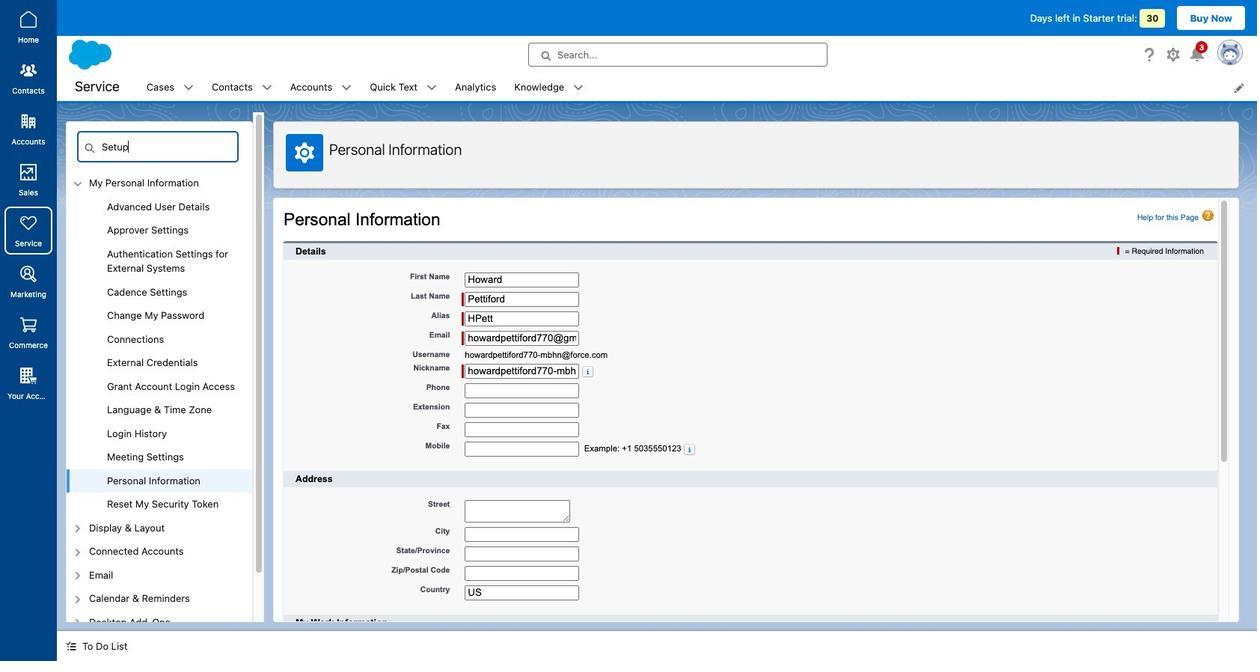Task type: locate. For each thing, give the bounding box(es) containing it.
list
[[138, 73, 1258, 101]]

2 text default image from the left
[[574, 83, 584, 93]]

4 list item from the left
[[361, 73, 446, 101]]

0 horizontal spatial text default image
[[427, 83, 437, 93]]

text default image for 3rd list item from left
[[342, 83, 352, 93]]

text default image
[[427, 83, 437, 93], [574, 83, 584, 93]]

text default image
[[183, 83, 194, 93], [262, 83, 272, 93], [342, 83, 352, 93], [66, 641, 76, 651]]

3 list item from the left
[[281, 73, 361, 101]]

list item
[[138, 73, 203, 101], [203, 73, 281, 101], [281, 73, 361, 101], [361, 73, 446, 101], [505, 73, 593, 101]]

2 list item from the left
[[203, 73, 281, 101]]

5 list item from the left
[[505, 73, 593, 101]]

group
[[67, 195, 252, 516]]

text default image for 2nd list item from left
[[262, 83, 272, 93]]

1 horizontal spatial text default image
[[574, 83, 584, 93]]



Task type: describe. For each thing, give the bounding box(es) containing it.
my personal information tree item
[[67, 171, 252, 516]]

Quick Find search field
[[77, 131, 239, 162]]

setup tree tree
[[67, 171, 252, 661]]

1 list item from the left
[[138, 73, 203, 101]]

1 text default image from the left
[[427, 83, 437, 93]]

personal information tree item
[[67, 469, 252, 493]]

text default image for first list item
[[183, 83, 194, 93]]



Task type: vqa. For each thing, say whether or not it's contained in the screenshot.
Action image
no



